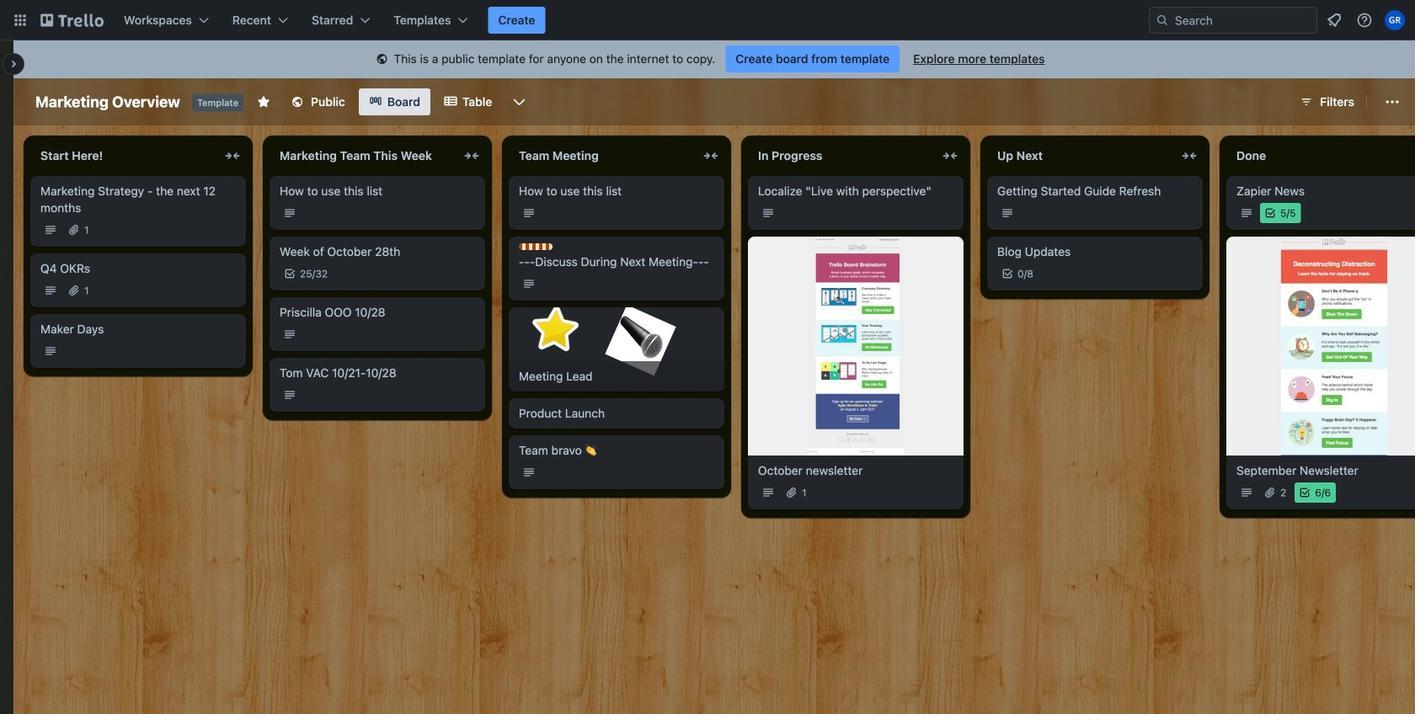Task type: vqa. For each thing, say whether or not it's contained in the screenshot.
Template to the left
no



Task type: locate. For each thing, give the bounding box(es) containing it.
0 horizontal spatial collapse list image
[[462, 146, 482, 166]]

collapse list image
[[222, 146, 243, 166], [940, 146, 961, 166], [1180, 146, 1200, 166]]

2 collapse list image from the left
[[701, 146, 721, 166]]

Search field
[[1170, 8, 1317, 32]]

None text field
[[270, 142, 458, 169], [509, 142, 698, 169], [748, 142, 937, 169], [270, 142, 458, 169], [509, 142, 698, 169], [748, 142, 937, 169]]

2 collapse list image from the left
[[940, 146, 961, 166]]

star image
[[527, 301, 584, 359]]

1 horizontal spatial collapse list image
[[701, 146, 721, 166]]

color: orange, title: none image
[[519, 244, 553, 250]]

2 horizontal spatial collapse list image
[[1180, 146, 1200, 166]]

None text field
[[30, 142, 219, 169], [988, 142, 1176, 169], [1227, 142, 1416, 169], [30, 142, 219, 169], [988, 142, 1176, 169], [1227, 142, 1416, 169]]

0 notifications image
[[1325, 10, 1345, 30]]

star or unstar board image
[[257, 95, 271, 109]]

0 horizontal spatial collapse list image
[[222, 146, 243, 166]]

3 collapse list image from the left
[[1180, 146, 1200, 166]]

customize views image
[[511, 94, 528, 110]]

search image
[[1156, 13, 1170, 27]]

collapse list image
[[462, 146, 482, 166], [701, 146, 721, 166]]

back to home image
[[40, 7, 104, 34]]

1 horizontal spatial collapse list image
[[940, 146, 961, 166]]



Task type: describe. For each thing, give the bounding box(es) containing it.
1 collapse list image from the left
[[462, 146, 482, 166]]

sm image
[[374, 51, 391, 68]]

Board name text field
[[27, 88, 189, 115]]

primary element
[[0, 0, 1416, 40]]

show menu image
[[1384, 94, 1401, 110]]

1 collapse list image from the left
[[222, 146, 243, 166]]

greg robinson (gregrobinson96) image
[[1385, 10, 1406, 30]]

open information menu image
[[1357, 12, 1374, 29]]

5736211a5d65d7a43e62b18e image
[[605, 305, 676, 376]]



